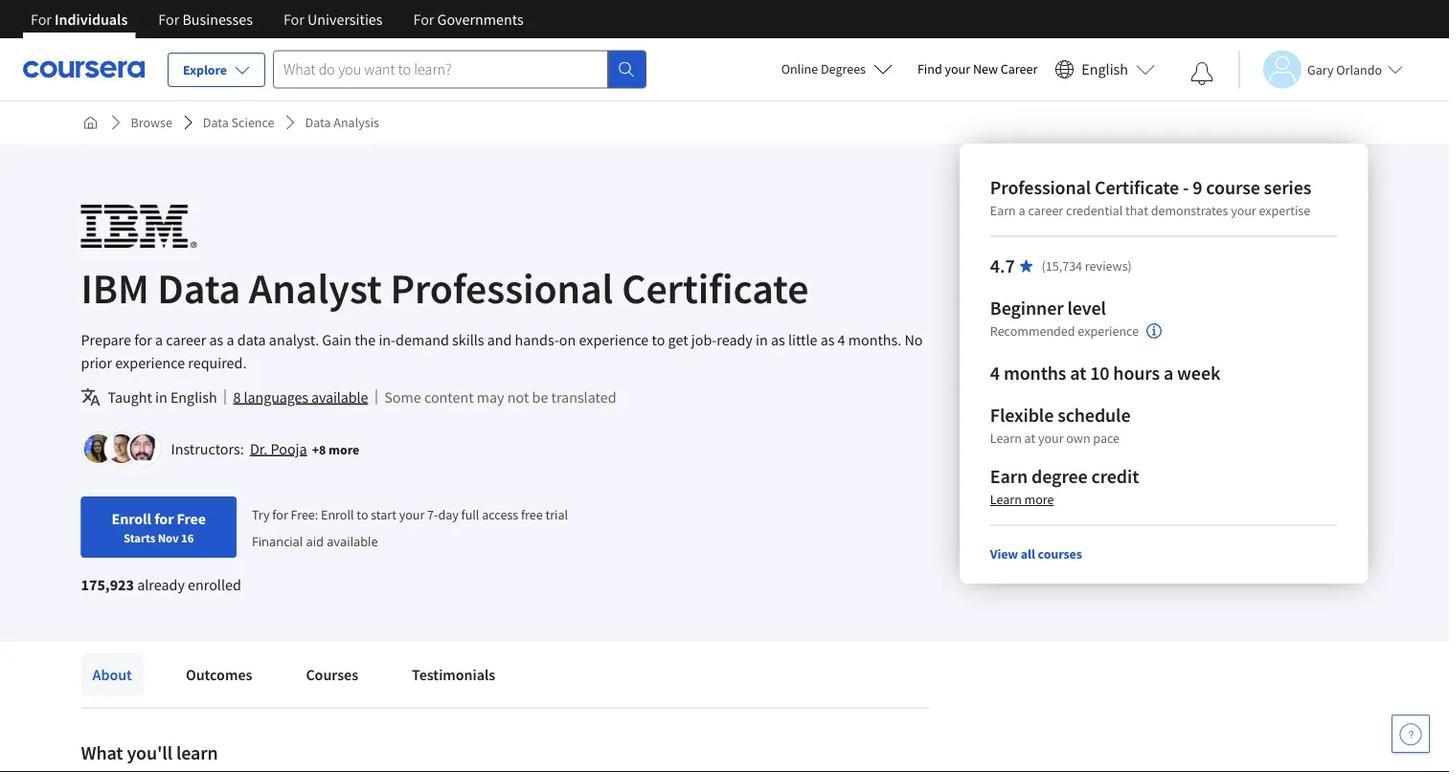 Task type: describe. For each thing, give the bounding box(es) containing it.
all
[[1021, 546, 1035, 563]]

try for free: enroll to start your 7-day full access free trial financial aid available
[[252, 506, 568, 550]]

analysis
[[334, 114, 379, 131]]

professional inside professional certificate - 9 course series earn a career credential that demonstrates your expertise
[[990, 176, 1091, 200]]

week
[[1177, 362, 1220, 386]]

your right find
[[945, 60, 970, 78]]

dr.
[[250, 440, 268, 459]]

expertise
[[1259, 202, 1310, 219]]

trial
[[545, 506, 568, 524]]

2 as from the left
[[771, 330, 785, 350]]

and
[[487, 330, 512, 350]]

find
[[917, 60, 942, 78]]

taught
[[108, 388, 152, 407]]

find your new career
[[917, 60, 1038, 78]]

information about difficulty level pre-requisites. image
[[1147, 324, 1162, 339]]

for for prepare
[[134, 330, 152, 350]]

certificate inside professional certificate - 9 course series earn a career credential that demonstrates your expertise
[[1095, 176, 1179, 200]]

1 horizontal spatial 4
[[990, 362, 1000, 386]]

8 languages available button
[[233, 386, 368, 409]]

some
[[384, 388, 421, 407]]

access
[[482, 506, 518, 524]]

2 horizontal spatial experience
[[1078, 323, 1139, 340]]

data science
[[203, 114, 274, 131]]

in inside prepare for a career as a data analyst. gain the in-demand skills and hands-on experience to get job-ready in as little as 4 months. no prior experience required.
[[756, 330, 768, 350]]

a inside professional certificate - 9 course series earn a career credential that demonstrates your expertise
[[1019, 202, 1025, 219]]

data analysis link
[[297, 105, 387, 140]]

little
[[788, 330, 817, 350]]

already
[[137, 576, 185, 595]]

browse link
[[123, 105, 180, 140]]

no
[[905, 330, 923, 350]]

online degrees button
[[766, 48, 908, 90]]

to inside try for free: enroll to start your 7-day full access free trial financial aid available
[[357, 506, 368, 524]]

ibm data analyst professional certificate
[[81, 261, 809, 315]]

outcomes
[[186, 666, 252, 685]]

prepare
[[81, 330, 131, 350]]

degree
[[1032, 465, 1088, 489]]

available inside try for free: enroll to start your 7-day full access free trial financial aid available
[[327, 533, 378, 550]]

0 vertical spatial at
[[1070, 362, 1086, 386]]

day
[[438, 506, 459, 524]]

gain
[[322, 330, 351, 350]]

coursera image
[[23, 54, 145, 85]]

flexible schedule learn at your own pace
[[990, 404, 1131, 447]]

career inside prepare for a career as a data analyst. gain the in-demand skills and hands-on experience to get job-ready in as little as 4 months. no prior experience required.
[[166, 330, 206, 350]]

available inside button
[[311, 388, 368, 407]]

online degrees
[[781, 60, 866, 78]]

data
[[237, 330, 266, 350]]

explore
[[183, 61, 227, 79]]

learn inside flexible schedule learn at your own pace
[[990, 430, 1022, 447]]

joseph santarcangelo image
[[107, 435, 136, 464]]

credit
[[1091, 465, 1139, 489]]

beginner
[[990, 296, 1064, 320]]

home image
[[83, 115, 98, 130]]

prepare for a career as a data analyst. gain the in-demand skills and hands-on experience to get job-ready in as little as 4 months. no prior experience required.
[[81, 330, 923, 373]]

you'll
[[127, 742, 172, 766]]

data up data at the top left of page
[[157, 261, 241, 315]]

content
[[424, 388, 474, 407]]

outcomes link
[[174, 654, 264, 696]]

for for enroll
[[154, 510, 174, 529]]

career
[[1001, 60, 1038, 78]]

months
[[1004, 362, 1066, 386]]

that
[[1125, 202, 1148, 219]]

enrolled
[[188, 576, 241, 595]]

required.
[[188, 353, 247, 373]]

level
[[1067, 296, 1106, 320]]

pace
[[1093, 430, 1120, 447]]

9
[[1193, 176, 1202, 200]]

10
[[1090, 362, 1110, 386]]

4.7
[[990, 254, 1015, 278]]

beginner level
[[990, 296, 1106, 320]]

your inside flexible schedule learn at your own pace
[[1038, 430, 1064, 447]]

4 inside prepare for a career as a data analyst. gain the in-demand skills and hands-on experience to get job-ready in as little as 4 months. no prior experience required.
[[838, 330, 845, 350]]

8 languages available
[[233, 388, 368, 407]]

ready
[[717, 330, 753, 350]]

instructors:
[[171, 440, 244, 459]]

175,923 already enrolled
[[81, 576, 241, 595]]

new
[[973, 60, 998, 78]]

testimonials
[[412, 666, 495, 685]]

earn inside earn degree credit learn more
[[990, 465, 1028, 489]]

data science link
[[195, 105, 282, 140]]

on
[[559, 330, 576, 350]]

prior
[[81, 353, 112, 373]]

+8 more button
[[312, 440, 359, 459]]

courses
[[306, 666, 358, 685]]

175,923
[[81, 576, 134, 595]]

4 months at 10 hours a week
[[990, 362, 1220, 386]]

testimonials link
[[400, 654, 507, 696]]

skills
[[452, 330, 484, 350]]

your inside try for free: enroll to start your 7-day full access free trial financial aid available
[[399, 506, 425, 524]]

free:
[[291, 506, 318, 524]]

start
[[371, 506, 396, 524]]

course
[[1206, 176, 1260, 200]]

ibm image
[[81, 205, 197, 248]]

enroll for free starts nov 16
[[112, 510, 206, 546]]

free
[[177, 510, 206, 529]]

instructors: dr. pooja +8 more
[[171, 440, 359, 459]]



Task type: vqa. For each thing, say whether or not it's contained in the screenshot.
your within the Professional Certificate - 9 course series Earn a career credential that demonstrates your expertise
yes



Task type: locate. For each thing, give the bounding box(es) containing it.
career up required.
[[166, 330, 206, 350]]

experience right on
[[579, 330, 649, 350]]

as up required.
[[209, 330, 223, 350]]

courses link
[[294, 654, 370, 696]]

degrees
[[821, 60, 866, 78]]

enroll right free:
[[321, 506, 354, 524]]

schedule
[[1058, 404, 1131, 428]]

for for governments
[[413, 10, 434, 29]]

as right little
[[820, 330, 835, 350]]

orlando
[[1336, 61, 1382, 78]]

0 vertical spatial 4
[[838, 330, 845, 350]]

1 vertical spatial earn
[[990, 465, 1028, 489]]

1 horizontal spatial for
[[154, 510, 174, 529]]

1 vertical spatial career
[[166, 330, 206, 350]]

earn degree credit learn more
[[990, 465, 1139, 509]]

1 horizontal spatial to
[[652, 330, 665, 350]]

for
[[134, 330, 152, 350], [272, 506, 288, 524], [154, 510, 174, 529]]

rav ahuja image
[[130, 435, 159, 464]]

1 vertical spatial more
[[1024, 491, 1054, 509]]

earn up 4.7
[[990, 202, 1016, 219]]

learn up view
[[990, 491, 1022, 509]]

for right try
[[272, 506, 288, 524]]

4 left months
[[990, 362, 1000, 386]]

demand
[[396, 330, 449, 350]]

for inside enroll for free starts nov 16
[[154, 510, 174, 529]]

0 vertical spatial career
[[1028, 202, 1063, 219]]

1 horizontal spatial english
[[1082, 60, 1128, 79]]

pooja
[[271, 440, 307, 459]]

experience
[[1078, 323, 1139, 340], [579, 330, 649, 350], [115, 353, 185, 373]]

certificate up that
[[1095, 176, 1179, 200]]

enroll
[[321, 506, 354, 524], [112, 510, 151, 529]]

in-
[[379, 330, 396, 350]]

your left own
[[1038, 430, 1064, 447]]

enroll inside enroll for free starts nov 16
[[112, 510, 151, 529]]

None search field
[[273, 50, 646, 89]]

analyst.
[[269, 330, 319, 350]]

courses
[[1038, 546, 1082, 563]]

in right taught
[[155, 388, 167, 407]]

as left little
[[771, 330, 785, 350]]

1 horizontal spatial career
[[1028, 202, 1063, 219]]

data left analysis
[[305, 114, 331, 131]]

for up what do you want to learn? text box at the left of page
[[413, 10, 434, 29]]

experience down level
[[1078, 323, 1139, 340]]

1 horizontal spatial professional
[[990, 176, 1091, 200]]

explore button
[[168, 53, 265, 87]]

1 vertical spatial in
[[155, 388, 167, 407]]

for up the nov
[[154, 510, 174, 529]]

credential
[[1066, 202, 1123, 219]]

1 vertical spatial available
[[327, 533, 378, 550]]

0 vertical spatial more
[[329, 441, 359, 458]]

for for try
[[272, 506, 288, 524]]

view
[[990, 546, 1018, 563]]

professional up 'credential'
[[990, 176, 1091, 200]]

0 vertical spatial available
[[311, 388, 368, 407]]

hands-
[[515, 330, 559, 350]]

nov
[[158, 531, 179, 546]]

career left 'credential'
[[1028, 202, 1063, 219]]

for for individuals
[[31, 10, 52, 29]]

more
[[329, 441, 359, 458], [1024, 491, 1054, 509]]

english right career
[[1082, 60, 1128, 79]]

0 horizontal spatial career
[[166, 330, 206, 350]]

4 left months.
[[838, 330, 845, 350]]

(15,734
[[1042, 258, 1082, 275]]

for businesses
[[158, 10, 253, 29]]

at inside flexible schedule learn at your own pace
[[1024, 430, 1036, 447]]

individuals
[[55, 10, 128, 29]]

1 learn from the top
[[990, 430, 1022, 447]]

learn down flexible
[[990, 430, 1022, 447]]

2 horizontal spatial for
[[272, 506, 288, 524]]

2 horizontal spatial as
[[820, 330, 835, 350]]

the
[[355, 330, 376, 350]]

4
[[838, 330, 845, 350], [990, 362, 1000, 386]]

english button
[[1047, 38, 1163, 101]]

learn inside earn degree credit learn more
[[990, 491, 1022, 509]]

0 vertical spatial professional
[[990, 176, 1091, 200]]

gary orlando
[[1307, 61, 1382, 78]]

dr. pooja image
[[84, 435, 113, 464]]

more for pooja
[[329, 441, 359, 458]]

0 horizontal spatial at
[[1024, 430, 1036, 447]]

months.
[[848, 330, 901, 350]]

1 horizontal spatial experience
[[579, 330, 649, 350]]

for left businesses
[[158, 10, 179, 29]]

data left the science
[[203, 114, 229, 131]]

1 horizontal spatial more
[[1024, 491, 1054, 509]]

enroll inside try for free: enroll to start your 7-day full access free trial financial aid available
[[321, 506, 354, 524]]

0 horizontal spatial for
[[134, 330, 152, 350]]

english down required.
[[170, 388, 217, 407]]

online
[[781, 60, 818, 78]]

for inside prepare for a career as a data analyst. gain the in-demand skills and hands-on experience to get job-ready in as little as 4 months. no prior experience required.
[[134, 330, 152, 350]]

0 horizontal spatial in
[[155, 388, 167, 407]]

1 vertical spatial to
[[357, 506, 368, 524]]

-
[[1183, 176, 1189, 200]]

to inside prepare for a career as a data analyst. gain the in-demand skills and hands-on experience to get job-ready in as little as 4 months. no prior experience required.
[[652, 330, 665, 350]]

a right prepare
[[155, 330, 163, 350]]

for
[[31, 10, 52, 29], [158, 10, 179, 29], [283, 10, 304, 29], [413, 10, 434, 29]]

browse
[[131, 114, 172, 131]]

help center image
[[1399, 723, 1422, 746]]

0 horizontal spatial certificate
[[622, 261, 809, 315]]

view all courses link
[[990, 546, 1082, 563]]

science
[[231, 114, 274, 131]]

(15,734 reviews)
[[1042, 258, 1132, 275]]

2 earn from the top
[[990, 465, 1028, 489]]

0 vertical spatial to
[[652, 330, 665, 350]]

to left get
[[652, 330, 665, 350]]

0 vertical spatial in
[[756, 330, 768, 350]]

0 horizontal spatial more
[[329, 441, 359, 458]]

for right prepare
[[134, 330, 152, 350]]

0 horizontal spatial to
[[357, 506, 368, 524]]

0 horizontal spatial professional
[[390, 261, 613, 315]]

for left universities
[[283, 10, 304, 29]]

1 horizontal spatial in
[[756, 330, 768, 350]]

about link
[[81, 654, 144, 696]]

What do you want to learn? text field
[[273, 50, 608, 89]]

view all courses
[[990, 546, 1082, 563]]

recommended
[[990, 323, 1075, 340]]

for inside try for free: enroll to start your 7-day full access free trial financial aid available
[[272, 506, 288, 524]]

gary
[[1307, 61, 1334, 78]]

1 vertical spatial learn
[[990, 491, 1022, 509]]

may
[[477, 388, 504, 407]]

to left start
[[357, 506, 368, 524]]

data for data analysis
[[305, 114, 331, 131]]

in
[[756, 330, 768, 350], [155, 388, 167, 407]]

+8
[[312, 441, 326, 458]]

professional certificate - 9 course series earn a career credential that demonstrates your expertise
[[990, 176, 1311, 219]]

career inside professional certificate - 9 course series earn a career credential that demonstrates your expertise
[[1028, 202, 1063, 219]]

for individuals
[[31, 10, 128, 29]]

1 as from the left
[[209, 330, 223, 350]]

3 as from the left
[[820, 330, 835, 350]]

data for data science
[[203, 114, 229, 131]]

more down degree
[[1024, 491, 1054, 509]]

4 for from the left
[[413, 10, 434, 29]]

1 earn from the top
[[990, 202, 1016, 219]]

1 horizontal spatial certificate
[[1095, 176, 1179, 200]]

1 vertical spatial at
[[1024, 430, 1036, 447]]

in right ready
[[756, 330, 768, 350]]

businesses
[[182, 10, 253, 29]]

0 horizontal spatial as
[[209, 330, 223, 350]]

job-
[[691, 330, 717, 350]]

earn up the learn more link
[[990, 465, 1028, 489]]

enroll up starts
[[112, 510, 151, 529]]

aid
[[306, 533, 324, 550]]

earn inside professional certificate - 9 course series earn a career credential that demonstrates your expertise
[[990, 202, 1016, 219]]

certificate up the job-
[[622, 261, 809, 315]]

your
[[945, 60, 970, 78], [1231, 202, 1256, 219], [1038, 430, 1064, 447], [399, 506, 425, 524]]

what
[[81, 742, 123, 766]]

available up +8 more button on the bottom
[[311, 388, 368, 407]]

at left 10
[[1070, 362, 1086, 386]]

0 vertical spatial certificate
[[1095, 176, 1179, 200]]

english inside "button"
[[1082, 60, 1128, 79]]

1 vertical spatial certificate
[[622, 261, 809, 315]]

1 horizontal spatial as
[[771, 330, 785, 350]]

1 horizontal spatial at
[[1070, 362, 1086, 386]]

1 horizontal spatial enroll
[[321, 506, 354, 524]]

be
[[532, 388, 548, 407]]

more for credit
[[1024, 491, 1054, 509]]

ibm
[[81, 261, 149, 315]]

0 horizontal spatial enroll
[[112, 510, 151, 529]]

0 vertical spatial earn
[[990, 202, 1016, 219]]

flexible
[[990, 404, 1054, 428]]

not
[[507, 388, 529, 407]]

7-
[[427, 506, 438, 524]]

at down flexible
[[1024, 430, 1036, 447]]

more inside earn degree credit learn more
[[1024, 491, 1054, 509]]

1 vertical spatial professional
[[390, 261, 613, 315]]

3 for from the left
[[283, 10, 304, 29]]

learn more link
[[990, 491, 1054, 509]]

a left data at the top left of page
[[227, 330, 234, 350]]

for left individuals
[[31, 10, 52, 29]]

more inside instructors: dr. pooja +8 more
[[329, 441, 359, 458]]

2 for from the left
[[158, 10, 179, 29]]

2 learn from the top
[[990, 491, 1022, 509]]

professional up and
[[390, 261, 613, 315]]

free
[[521, 506, 543, 524]]

available right aid
[[327, 533, 378, 550]]

more right +8
[[329, 441, 359, 458]]

financial aid available button
[[252, 533, 378, 550]]

try
[[252, 506, 270, 524]]

gary orlando button
[[1238, 50, 1403, 89]]

for for businesses
[[158, 10, 179, 29]]

learn
[[176, 742, 218, 766]]

0 horizontal spatial english
[[170, 388, 217, 407]]

1 vertical spatial 4
[[990, 362, 1000, 386]]

for for universities
[[283, 10, 304, 29]]

analyst
[[249, 261, 382, 315]]

a
[[1019, 202, 1025, 219], [155, 330, 163, 350], [227, 330, 234, 350], [1164, 362, 1173, 386]]

a left 'credential'
[[1019, 202, 1025, 219]]

0 vertical spatial learn
[[990, 430, 1022, 447]]

some content may not be translated
[[384, 388, 616, 407]]

your down course
[[1231, 202, 1256, 219]]

1 for from the left
[[31, 10, 52, 29]]

1 vertical spatial english
[[170, 388, 217, 407]]

0 horizontal spatial 4
[[838, 330, 845, 350]]

your inside professional certificate - 9 course series earn a career credential that demonstrates your expertise
[[1231, 202, 1256, 219]]

get
[[668, 330, 688, 350]]

0 vertical spatial english
[[1082, 60, 1128, 79]]

for governments
[[413, 10, 524, 29]]

languages
[[244, 388, 308, 407]]

a left week
[[1164, 362, 1173, 386]]

experience up the "taught in english"
[[115, 353, 185, 373]]

banner navigation
[[15, 0, 539, 38]]

universities
[[307, 10, 383, 29]]

0 horizontal spatial experience
[[115, 353, 185, 373]]

own
[[1066, 430, 1090, 447]]

show notifications image
[[1191, 62, 1213, 85]]

your left 7-
[[399, 506, 425, 524]]

data inside 'link'
[[203, 114, 229, 131]]



